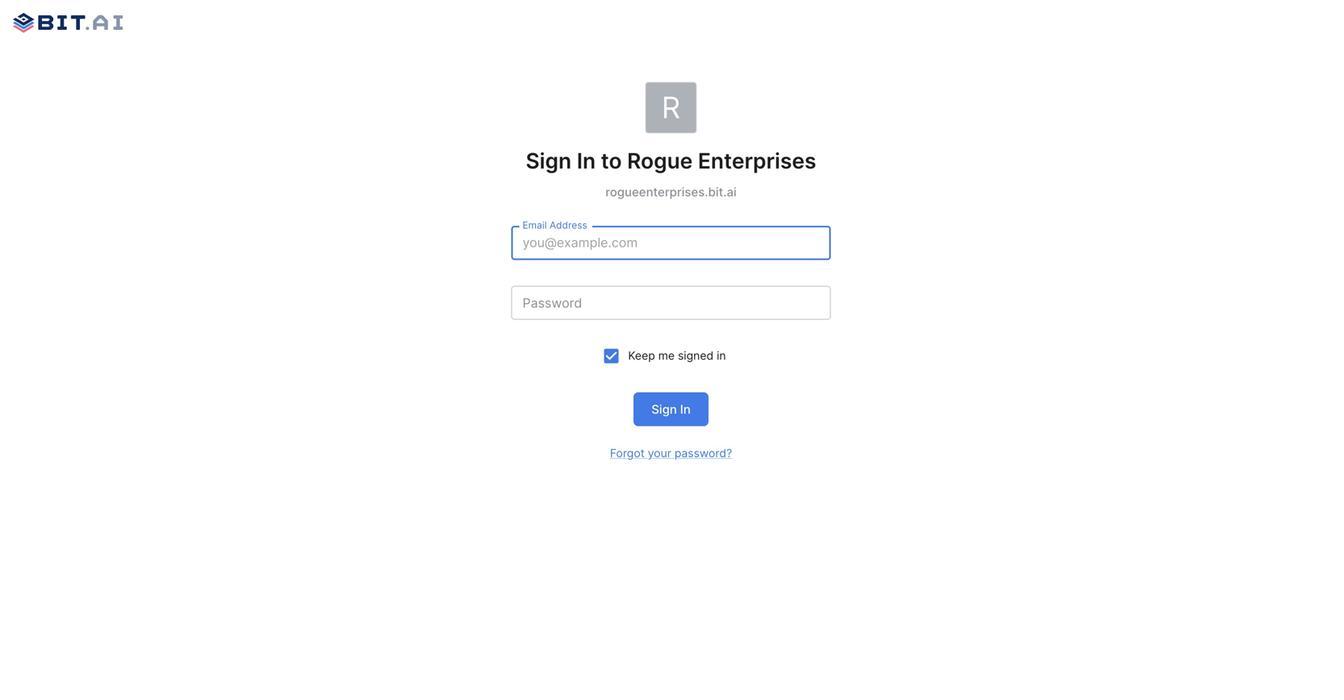 Task type: locate. For each thing, give the bounding box(es) containing it.
forgot
[[610, 447, 645, 461]]

in
[[717, 349, 726, 363]]

sign up your in the bottom of the page
[[651, 402, 677, 417]]

0 horizontal spatial sign
[[526, 148, 571, 174]]

to
[[601, 148, 622, 174]]

0 horizontal spatial in
[[577, 148, 596, 174]]

rogue
[[627, 148, 693, 174]]

Email Address email field
[[511, 226, 831, 260]]

in inside button
[[680, 402, 691, 417]]

1 horizontal spatial sign
[[651, 402, 677, 417]]

sign in to rogue enterprises
[[526, 148, 816, 174]]

email address
[[523, 219, 587, 231]]

in left to
[[577, 148, 596, 174]]

0 vertical spatial in
[[577, 148, 596, 174]]

0 vertical spatial sign
[[526, 148, 571, 174]]

1 vertical spatial sign
[[651, 402, 677, 417]]

sign in
[[651, 402, 691, 417]]

sign inside button
[[651, 402, 677, 417]]

enterprises
[[698, 148, 816, 174]]

email
[[523, 219, 547, 231]]

r
[[662, 90, 680, 126]]

in up forgot your password? 'link'
[[680, 402, 691, 417]]

rogueenterprises.bit.ai
[[605, 185, 737, 199]]

sign
[[526, 148, 571, 174], [651, 402, 677, 417]]

forgot your password?
[[610, 447, 732, 461]]

1 horizontal spatial in
[[680, 402, 691, 417]]

in
[[577, 148, 596, 174], [680, 402, 691, 417]]

sign in button
[[634, 393, 708, 427]]

sign left to
[[526, 148, 571, 174]]

1 vertical spatial in
[[680, 402, 691, 417]]



Task type: vqa. For each thing, say whether or not it's contained in the screenshot.
Email
yes



Task type: describe. For each thing, give the bounding box(es) containing it.
forgot your password? link
[[610, 447, 732, 461]]

keep me signed in
[[628, 349, 726, 363]]

your
[[648, 447, 671, 461]]

in for sign in
[[680, 402, 691, 417]]

signed
[[678, 349, 714, 363]]

address
[[550, 219, 587, 231]]

keep
[[628, 349, 655, 363]]

me
[[658, 349, 675, 363]]

sign for sign in
[[651, 402, 677, 417]]

sign for sign in to rogue enterprises
[[526, 148, 571, 174]]

password?
[[675, 447, 732, 461]]

password password field
[[511, 286, 831, 320]]

in for sign in to rogue enterprises
[[577, 148, 596, 174]]



